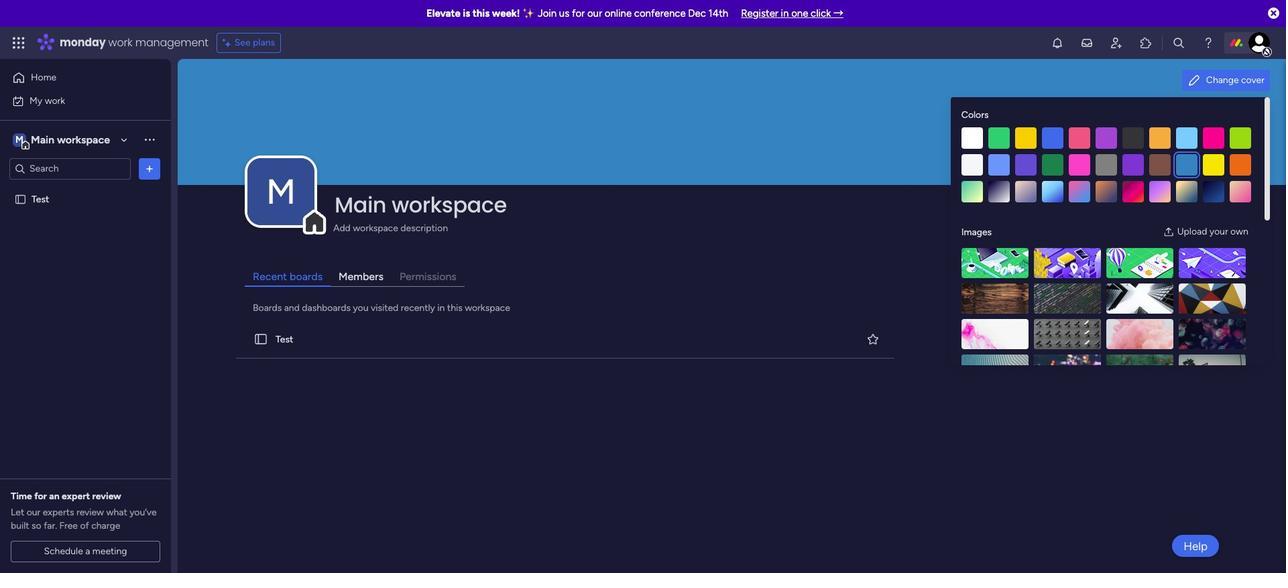 Task type: describe. For each thing, give the bounding box(es) containing it.
images
[[962, 226, 992, 238]]

conference
[[635, 7, 686, 19]]

options image
[[143, 162, 156, 175]]

you've
[[130, 507, 157, 519]]

search everything image
[[1173, 36, 1186, 50]]

workspace selection element
[[13, 132, 112, 149]]

14th
[[709, 7, 729, 19]]

upload
[[1178, 226, 1208, 237]]

1 horizontal spatial our
[[588, 7, 602, 19]]

free
[[59, 521, 78, 532]]

workspace image
[[248, 158, 315, 225]]

our inside time for an expert review let our experts review what you've built so far. free of charge
[[27, 507, 40, 519]]

1 vertical spatial review
[[76, 507, 104, 519]]

✨
[[523, 7, 536, 19]]

register in one click → link
[[741, 7, 844, 19]]

a
[[85, 546, 90, 558]]

see
[[235, 37, 251, 48]]

main inside workspace selection element
[[31, 133, 54, 146]]

m for workspace icon
[[15, 134, 23, 145]]

work for monday
[[108, 35, 133, 50]]

0 vertical spatial in
[[781, 7, 789, 19]]

1 horizontal spatial this
[[473, 7, 490, 19]]

my work
[[30, 95, 65, 106]]

expert
[[62, 491, 90, 503]]

1 vertical spatial main workspace
[[335, 190, 507, 220]]

plans
[[253, 37, 275, 48]]

us
[[559, 7, 570, 19]]

monday
[[60, 35, 106, 50]]

test for public board icon
[[276, 334, 293, 345]]

workspace options image
[[143, 133, 156, 146]]

home
[[31, 72, 56, 83]]

public board image
[[14, 193, 27, 206]]

visited
[[371, 303, 399, 314]]

schedule a meeting button
[[11, 541, 160, 563]]

is
[[463, 7, 470, 19]]

and
[[284, 303, 300, 314]]

of
[[80, 521, 89, 532]]

dec
[[689, 7, 706, 19]]

test list box
[[0, 185, 171, 392]]

elevate
[[427, 7, 461, 19]]

my work button
[[8, 90, 144, 112]]

add
[[333, 223, 351, 234]]

photo icon image
[[1164, 227, 1174, 237]]

public board image
[[254, 332, 268, 347]]

inbox image
[[1081, 36, 1094, 50]]

help image
[[1202, 36, 1216, 50]]

time
[[11, 491, 32, 503]]

click
[[811, 7, 832, 19]]

upload your own
[[1178, 226, 1249, 237]]

register in one click →
[[741, 7, 844, 19]]

Search in workspace field
[[28, 161, 112, 176]]

meeting
[[92, 546, 127, 558]]

boards
[[253, 303, 282, 314]]

add workspace description
[[333, 223, 448, 234]]

1 vertical spatial in
[[438, 303, 445, 314]]



Task type: locate. For each thing, give the bounding box(es) containing it.
add to favorites image
[[867, 332, 880, 346]]

test inside list box
[[32, 194, 49, 205]]

review up what
[[92, 491, 121, 503]]

far.
[[44, 521, 57, 532]]

m
[[15, 134, 23, 145], [266, 171, 296, 213]]

workspace image
[[13, 133, 26, 147]]

1 vertical spatial work
[[45, 95, 65, 106]]

m inside workspace icon
[[15, 134, 23, 145]]

0 horizontal spatial m
[[15, 134, 23, 145]]

boards
[[290, 270, 323, 283]]

recent
[[253, 270, 287, 283]]

workspace
[[57, 133, 110, 146], [392, 190, 507, 220], [353, 223, 398, 234], [465, 303, 510, 314]]

monday work management
[[60, 35, 208, 50]]

so
[[32, 521, 41, 532]]

our left online
[[588, 7, 602, 19]]

built
[[11, 521, 29, 532]]

recently
[[401, 303, 435, 314]]

for inside time for an expert review let our experts review what you've built so far. free of charge
[[34, 491, 47, 503]]

what
[[106, 507, 127, 519]]

0 horizontal spatial test
[[32, 194, 49, 205]]

1 vertical spatial our
[[27, 507, 40, 519]]

main right workspace icon
[[31, 133, 54, 146]]

0 vertical spatial test
[[32, 194, 49, 205]]

0 vertical spatial this
[[473, 7, 490, 19]]

boards and dashboards you visited recently in this workspace
[[253, 303, 510, 314]]

0 vertical spatial m
[[15, 134, 23, 145]]

time for an expert review let our experts review what you've built so far. free of charge
[[11, 491, 157, 532]]

for
[[572, 7, 585, 19], [34, 491, 47, 503]]

option
[[0, 187, 171, 190]]

1 horizontal spatial main workspace
[[335, 190, 507, 220]]

for right us
[[572, 7, 585, 19]]

1 horizontal spatial m
[[266, 171, 296, 213]]

one
[[792, 7, 809, 19]]

test for public board image
[[32, 194, 49, 205]]

home button
[[8, 67, 144, 89]]

0 vertical spatial for
[[572, 7, 585, 19]]

m for workspace image
[[266, 171, 296, 213]]

upload your own button
[[1158, 221, 1254, 243]]

experts
[[43, 507, 74, 519]]

online
[[605, 7, 632, 19]]

own
[[1231, 226, 1249, 237]]

0 horizontal spatial work
[[45, 95, 65, 106]]

description
[[401, 223, 448, 234]]

1 vertical spatial m
[[266, 171, 296, 213]]

1 vertical spatial for
[[34, 491, 47, 503]]

test
[[32, 194, 49, 205], [276, 334, 293, 345]]

review
[[92, 491, 121, 503], [76, 507, 104, 519]]

1 horizontal spatial in
[[781, 7, 789, 19]]

main workspace
[[31, 133, 110, 146], [335, 190, 507, 220]]

1 vertical spatial test
[[276, 334, 293, 345]]

dashboards
[[302, 303, 351, 314]]

0 horizontal spatial main
[[31, 133, 54, 146]]

→
[[834, 7, 844, 19]]

this
[[473, 7, 490, 19], [447, 303, 463, 314]]

for left the an at the left bottom
[[34, 491, 47, 503]]

0 vertical spatial work
[[108, 35, 133, 50]]

Main workspace field
[[331, 190, 1232, 220]]

colors
[[962, 109, 989, 121]]

0 vertical spatial our
[[588, 7, 602, 19]]

main up add
[[335, 190, 387, 220]]

see plans
[[235, 37, 275, 48]]

test inside 'link'
[[276, 334, 293, 345]]

1 vertical spatial main
[[335, 190, 387, 220]]

this right recently
[[447, 303, 463, 314]]

apps image
[[1140, 36, 1153, 50]]

m button
[[248, 158, 315, 225]]

0 horizontal spatial for
[[34, 491, 47, 503]]

work for my
[[45, 95, 65, 106]]

1 horizontal spatial work
[[108, 35, 133, 50]]

schedule a meeting
[[44, 546, 127, 558]]

1 horizontal spatial for
[[572, 7, 585, 19]]

1 horizontal spatial test
[[276, 334, 293, 345]]

1 horizontal spatial main
[[335, 190, 387, 220]]

1 vertical spatial this
[[447, 303, 463, 314]]

0 horizontal spatial our
[[27, 507, 40, 519]]

let
[[11, 507, 24, 519]]

work right monday
[[108, 35, 133, 50]]

management
[[135, 35, 208, 50]]

work
[[108, 35, 133, 50], [45, 95, 65, 106]]

0 horizontal spatial main workspace
[[31, 133, 110, 146]]

0 vertical spatial main workspace
[[31, 133, 110, 146]]

in
[[781, 7, 789, 19], [438, 303, 445, 314]]

an
[[49, 491, 60, 503]]

test link
[[233, 321, 898, 359]]

main
[[31, 133, 54, 146], [335, 190, 387, 220]]

notifications image
[[1051, 36, 1065, 50]]

register
[[741, 7, 779, 19]]

week!
[[492, 7, 520, 19]]

main workspace up search in workspace field
[[31, 133, 110, 146]]

my
[[30, 95, 42, 106]]

in left one
[[781, 7, 789, 19]]

test right public board image
[[32, 194, 49, 205]]

change cover
[[1207, 74, 1265, 86]]

0 vertical spatial review
[[92, 491, 121, 503]]

change cover button
[[1183, 70, 1271, 91]]

brad klo image
[[1249, 32, 1271, 54]]

help button
[[1173, 535, 1220, 558]]

0 horizontal spatial this
[[447, 303, 463, 314]]

you
[[353, 303, 369, 314]]

main workspace up description
[[335, 190, 507, 220]]

review up of
[[76, 507, 104, 519]]

members
[[339, 270, 384, 283]]

recent boards
[[253, 270, 323, 283]]

schedule
[[44, 546, 83, 558]]

permissions
[[400, 270, 457, 283]]

select product image
[[12, 36, 25, 50]]

our
[[588, 7, 602, 19], [27, 507, 40, 519]]

invite members image
[[1110, 36, 1124, 50]]

elevate is this week! ✨ join us for our online conference dec 14th
[[427, 7, 729, 19]]

help
[[1184, 540, 1208, 553]]

test right public board icon
[[276, 334, 293, 345]]

charge
[[91, 521, 120, 532]]

work right the "my" on the left top of page
[[45, 95, 65, 106]]

your
[[1210, 226, 1229, 237]]

m inside workspace image
[[266, 171, 296, 213]]

this right the is
[[473, 7, 490, 19]]

cover
[[1242, 74, 1265, 86]]

0 horizontal spatial in
[[438, 303, 445, 314]]

work inside button
[[45, 95, 65, 106]]

main workspace inside workspace selection element
[[31, 133, 110, 146]]

our up the so
[[27, 507, 40, 519]]

join
[[538, 7, 557, 19]]

in right recently
[[438, 303, 445, 314]]

0 vertical spatial main
[[31, 133, 54, 146]]

see plans button
[[217, 33, 281, 53]]

change
[[1207, 74, 1240, 86]]



Task type: vqa. For each thing, say whether or not it's contained in the screenshot.
'time'
yes



